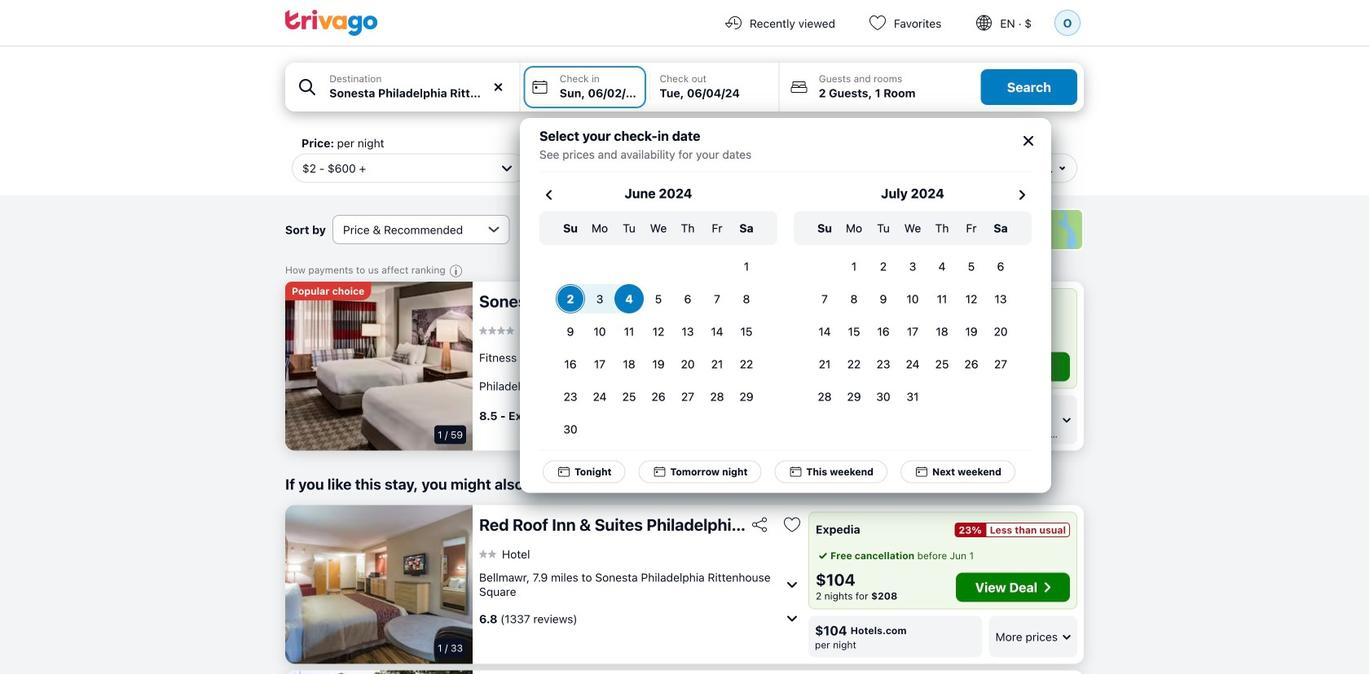 Task type: describe. For each thing, give the bounding box(es) containing it.
Where to? search field
[[329, 85, 510, 102]]

previous image
[[540, 185, 559, 205]]

clear image
[[491, 80, 506, 95]]

red roof inn & suites philadelphia - bellmawr, (bellmawr, usa) image
[[285, 506, 473, 665]]



Task type: locate. For each thing, give the bounding box(es) containing it.
hampton inn plymouth meeting, (plymouth meeting, usa) image
[[285, 671, 473, 675]]

next image
[[1012, 185, 1032, 205]]

None field
[[285, 63, 520, 112]]

trivago logo image
[[285, 10, 378, 36]]

sonesta philadelphia rittenhouse square, (philadelphia, usa) image
[[285, 282, 473, 451]]



Task type: vqa. For each thing, say whether or not it's contained in the screenshot.
'Clear' 'image'
yes



